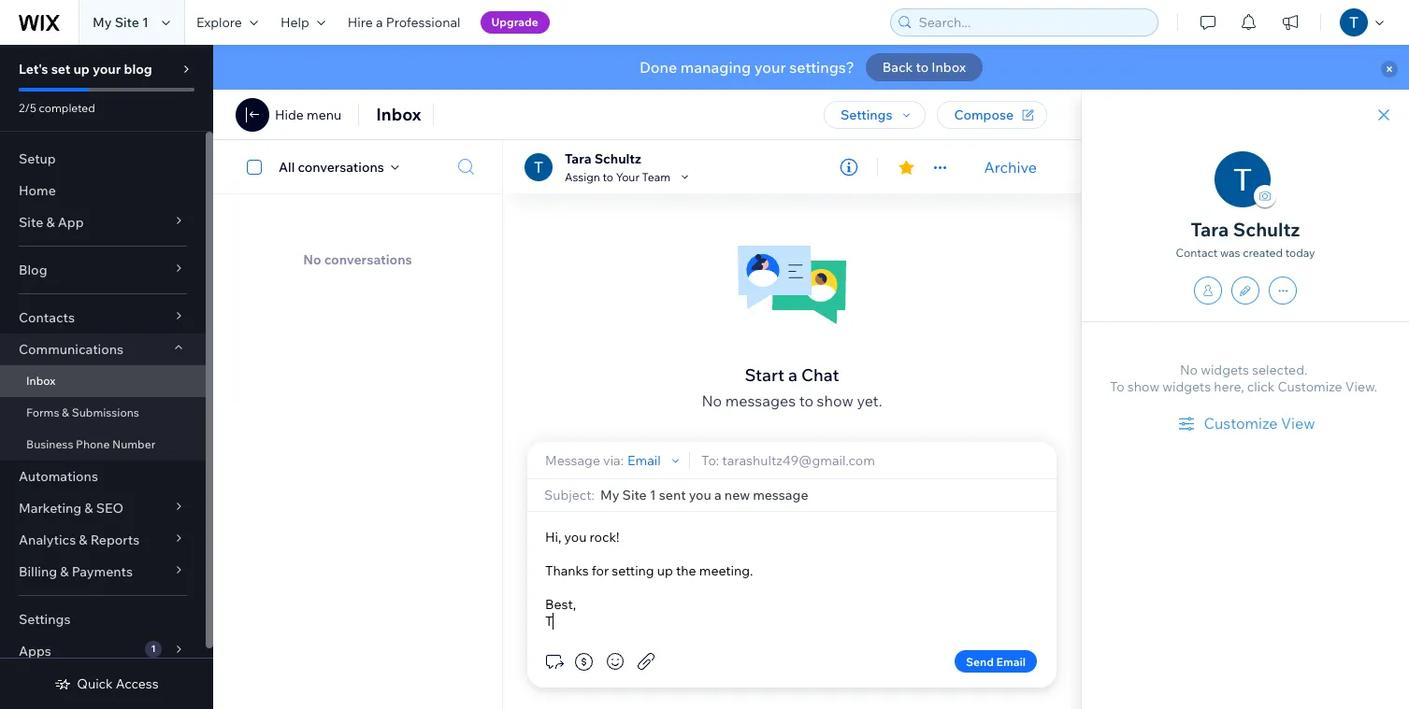 Task type: locate. For each thing, give the bounding box(es) containing it.
0 horizontal spatial schultz
[[594, 150, 641, 167]]

selected.
[[1252, 362, 1308, 379]]

0 vertical spatial no
[[303, 252, 321, 268]]

1 horizontal spatial to
[[799, 391, 814, 410]]

archive link
[[984, 158, 1037, 176]]

0 vertical spatial to
[[916, 59, 929, 76]]

1 horizontal spatial site
[[115, 14, 139, 31]]

0 horizontal spatial inbox
[[26, 374, 56, 388]]

tara
[[565, 150, 592, 167], [1191, 218, 1229, 241]]

1 horizontal spatial no
[[702, 391, 722, 410]]

settings down the back
[[841, 107, 893, 123]]

your
[[616, 170, 640, 184]]

inbox link
[[0, 366, 206, 397]]

inbox right menu
[[376, 104, 421, 125]]

1 vertical spatial email
[[997, 655, 1026, 669]]

1 vertical spatial to
[[603, 170, 614, 184]]

& left app
[[46, 214, 55, 231]]

to for done managing your settings?
[[916, 59, 929, 76]]

1 right my on the top left of the page
[[142, 14, 149, 31]]

2/5
[[19, 101, 36, 115]]

schultz inside tara schultz contact was created today
[[1233, 218, 1300, 241]]

1 horizontal spatial tara
[[1191, 218, 1229, 241]]

site inside site & app dropdown button
[[19, 214, 43, 231]]

all
[[279, 159, 295, 175]]

inbox up forms
[[26, 374, 56, 388]]

1 horizontal spatial show
[[1128, 379, 1160, 396]]

show down the chat
[[817, 391, 854, 410]]

1 up access
[[151, 643, 156, 656]]

tara up the assign
[[565, 150, 592, 167]]

a inside start a chat no messages to show yet.
[[788, 364, 798, 386]]

1 vertical spatial schultz
[[1233, 218, 1300, 241]]

customize up view at right
[[1278, 379, 1343, 396]]

email right via:
[[628, 452, 661, 469]]

inbox
[[932, 59, 966, 76], [376, 104, 421, 125], [26, 374, 56, 388]]

2 horizontal spatial inbox
[[932, 59, 966, 76]]

tara for tara schultz contact was created today
[[1191, 218, 1229, 241]]

0 horizontal spatial a
[[376, 14, 383, 31]]

& left reports on the left of the page
[[79, 532, 87, 549]]

blog
[[124, 61, 152, 78]]

tara schultz image left the assign
[[525, 153, 553, 181]]

menu
[[307, 107, 342, 123]]

2 vertical spatial inbox
[[26, 374, 56, 388]]

1 horizontal spatial a
[[788, 364, 798, 386]]

& for billing
[[60, 564, 69, 581]]

site right my on the top left of the page
[[115, 14, 139, 31]]

compose button
[[937, 101, 1047, 129]]

0 horizontal spatial 1
[[142, 14, 149, 31]]

schultz
[[594, 150, 641, 167], [1233, 218, 1300, 241]]

1
[[142, 14, 149, 31], [151, 643, 156, 656]]

settings inside settings button
[[841, 107, 893, 123]]

reports
[[90, 532, 140, 549]]

site down "home"
[[19, 214, 43, 231]]

0 horizontal spatial email
[[628, 452, 661, 469]]

tara schultz
[[565, 150, 641, 167]]

schultz up created at the right top of the page
[[1233, 218, 1300, 241]]

1 vertical spatial 1
[[151, 643, 156, 656]]

email right send
[[997, 655, 1026, 669]]

conversations
[[298, 159, 384, 175], [324, 252, 412, 268]]

2 vertical spatial no
[[702, 391, 722, 410]]

customize view
[[1204, 414, 1315, 433]]

customize view button
[[1176, 412, 1315, 435]]

conversations for no conversations
[[324, 252, 412, 268]]

message
[[545, 452, 600, 469]]

None checkbox
[[237, 156, 279, 178]]

0 horizontal spatial settings
[[19, 612, 71, 628]]

1 horizontal spatial schultz
[[1233, 218, 1300, 241]]

tara schultz image up tara schultz contact was created today
[[1215, 152, 1271, 208]]

start a chat no messages to show yet.
[[702, 364, 882, 410]]

customize down here,
[[1204, 414, 1278, 433]]

2 horizontal spatial no
[[1180, 362, 1198, 379]]

0 vertical spatial customize
[[1278, 379, 1343, 396]]

email
[[628, 452, 661, 469], [997, 655, 1026, 669]]

explore
[[196, 14, 242, 31]]

hide menu
[[275, 107, 342, 123]]

schultz for tara schultz contact was created today
[[1233, 218, 1300, 241]]

0 horizontal spatial show
[[817, 391, 854, 410]]

a left the chat
[[788, 364, 798, 386]]

created
[[1243, 246, 1283, 260]]

1 vertical spatial settings
[[19, 612, 71, 628]]

0 horizontal spatial tara
[[565, 150, 592, 167]]

chat
[[801, 364, 839, 386]]

widgets left here,
[[1163, 379, 1211, 396]]

0 vertical spatial conversations
[[298, 159, 384, 175]]

sidebar element
[[0, 45, 213, 710]]

yet.
[[857, 391, 882, 410]]

a for chat
[[788, 364, 798, 386]]

1 horizontal spatial settings
[[841, 107, 893, 123]]

to down tara schultz on the top left of the page
[[603, 170, 614, 184]]

tara inside tara schultz contact was created today
[[1191, 218, 1229, 241]]

& for marketing
[[84, 500, 93, 517]]

no inside start a chat no messages to show yet.
[[702, 391, 722, 410]]

upgrade button
[[480, 11, 550, 34]]

0 vertical spatial schultz
[[594, 150, 641, 167]]

settings
[[841, 107, 893, 123], [19, 612, 71, 628]]

schultz for tara schultz
[[594, 150, 641, 167]]

& right forms
[[62, 406, 69, 420]]

files image
[[635, 651, 657, 673]]

saved replies image
[[542, 651, 565, 673]]

no for widgets
[[1180, 362, 1198, 379]]

to inside done managing your settings? alert
[[916, 59, 929, 76]]

messages
[[726, 391, 796, 410]]

emojis image
[[604, 651, 627, 673]]

1 horizontal spatial email
[[997, 655, 1026, 669]]

0 horizontal spatial your
[[93, 61, 121, 78]]

setup link
[[0, 143, 206, 175]]

& for forms
[[62, 406, 69, 420]]

upgrade
[[491, 15, 538, 29]]

your inside sidebar element
[[93, 61, 121, 78]]

apps
[[19, 643, 51, 660]]

customize
[[1278, 379, 1343, 396], [1204, 414, 1278, 433]]

tara up 'contact'
[[1191, 218, 1229, 241]]

to down the chat
[[799, 391, 814, 410]]

contacts
[[19, 310, 75, 326]]

inbox right the back
[[932, 59, 966, 76]]

my
[[93, 14, 112, 31]]

your left the settings?
[[754, 58, 786, 77]]

1 vertical spatial tara
[[1191, 218, 1229, 241]]

a right "hire"
[[376, 14, 383, 31]]

analytics & reports
[[19, 532, 140, 549]]

2 vertical spatial to
[[799, 391, 814, 410]]

settings inside 'settings' link
[[19, 612, 71, 628]]

blog button
[[0, 254, 206, 286]]

your right up
[[93, 61, 121, 78]]

tara schultz image
[[1215, 152, 1271, 208], [525, 153, 553, 181]]

schultz up assign to your team
[[594, 150, 641, 167]]

show right to
[[1128, 379, 1160, 396]]

to
[[916, 59, 929, 76], [603, 170, 614, 184], [799, 391, 814, 410]]

2/5 completed
[[19, 101, 95, 115]]

up
[[73, 61, 90, 78]]

Type your message. Hit enter to submit. text field
[[542, 527, 1042, 632]]

0 horizontal spatial site
[[19, 214, 43, 231]]

& for site
[[46, 214, 55, 231]]

via:
[[603, 452, 624, 469]]

done managing your settings? alert
[[213, 45, 1409, 90]]

0 vertical spatial a
[[376, 14, 383, 31]]

let's set up your blog
[[19, 61, 152, 78]]

1 horizontal spatial your
[[754, 58, 786, 77]]

&
[[46, 214, 55, 231], [62, 406, 69, 420], [84, 500, 93, 517], [79, 532, 87, 549], [60, 564, 69, 581]]

1 vertical spatial site
[[19, 214, 43, 231]]

1 vertical spatial no
[[1180, 362, 1198, 379]]

show inside no widgets selected. to show widgets here, click customize view.
[[1128, 379, 1160, 396]]

0 vertical spatial email
[[628, 452, 661, 469]]

& right billing
[[60, 564, 69, 581]]

2 horizontal spatial to
[[916, 59, 929, 76]]

site & app button
[[0, 207, 206, 238]]

send
[[966, 655, 994, 669]]

back to inbox
[[883, 59, 966, 76]]

0 vertical spatial tara
[[565, 150, 592, 167]]

0 vertical spatial inbox
[[932, 59, 966, 76]]

no inside no widgets selected. to show widgets here, click customize view.
[[1180, 362, 1198, 379]]

0 vertical spatial settings
[[841, 107, 893, 123]]

to right the back
[[916, 59, 929, 76]]

hire a professional
[[348, 14, 461, 31]]

None field
[[600, 487, 1042, 504]]

1 vertical spatial customize
[[1204, 414, 1278, 433]]

automations
[[19, 469, 98, 485]]

automations link
[[0, 461, 206, 493]]

assign to your team button
[[565, 168, 693, 185]]

your inside alert
[[754, 58, 786, 77]]

quick
[[77, 676, 113, 693]]

forms
[[26, 406, 59, 420]]

seo
[[96, 500, 124, 517]]

1 vertical spatial conversations
[[324, 252, 412, 268]]

hire
[[348, 14, 373, 31]]

a
[[376, 14, 383, 31], [788, 364, 798, 386]]

send email
[[966, 655, 1026, 669]]

0 horizontal spatial no
[[303, 252, 321, 268]]

settings up apps
[[19, 612, 71, 628]]

& for analytics
[[79, 532, 87, 549]]

setup
[[19, 151, 56, 167]]

to inside start a chat no messages to show yet.
[[799, 391, 814, 410]]

1 vertical spatial a
[[788, 364, 798, 386]]

your
[[754, 58, 786, 77], [93, 61, 121, 78]]

1 horizontal spatial 1
[[151, 643, 156, 656]]

1 vertical spatial inbox
[[376, 104, 421, 125]]

widgets
[[1201, 362, 1249, 379], [1163, 379, 1211, 396]]

0 horizontal spatial to
[[603, 170, 614, 184]]

& left seo
[[84, 500, 93, 517]]

1 horizontal spatial inbox
[[376, 104, 421, 125]]

to
[[1110, 379, 1125, 396]]



Task type: describe. For each thing, give the bounding box(es) containing it.
inbox inside sidebar element
[[26, 374, 56, 388]]

no widgets selected. to show widgets here, click customize view.
[[1110, 362, 1378, 396]]

settings link
[[0, 604, 206, 636]]

no for conversations
[[303, 252, 321, 268]]

Search... field
[[913, 9, 1152, 36]]

archive
[[984, 158, 1037, 176]]

contacts button
[[0, 302, 206, 334]]

1 inside sidebar element
[[151, 643, 156, 656]]

business
[[26, 438, 73, 452]]

team
[[642, 170, 671, 184]]

done
[[640, 58, 677, 77]]

help
[[280, 14, 309, 31]]

help button
[[269, 0, 336, 45]]

widgets left selected.
[[1201, 362, 1249, 379]]

settings?
[[790, 58, 854, 77]]

home link
[[0, 175, 206, 207]]

communications button
[[0, 334, 206, 366]]

0 vertical spatial 1
[[142, 14, 149, 31]]

message via:
[[545, 452, 624, 469]]

0 horizontal spatial tara schultz image
[[525, 153, 553, 181]]

1 horizontal spatial tara schultz image
[[1215, 152, 1271, 208]]

completed
[[39, 101, 95, 115]]

was
[[1220, 246, 1241, 260]]

conversations for all conversations
[[298, 159, 384, 175]]

quick access button
[[55, 676, 159, 693]]

analytics & reports button
[[0, 525, 206, 556]]

hide
[[275, 107, 304, 123]]

back to inbox button
[[866, 53, 983, 81]]

email inside send email 'button'
[[997, 655, 1026, 669]]

email button
[[628, 452, 683, 469]]

payments
[[72, 564, 133, 581]]

to for tara schultz
[[603, 170, 614, 184]]

set
[[51, 61, 70, 78]]

assign
[[565, 170, 600, 184]]

marketing
[[19, 500, 82, 517]]

settings button
[[824, 101, 926, 129]]

click
[[1247, 379, 1275, 396]]

analytics
[[19, 532, 76, 549]]

submissions
[[72, 406, 139, 420]]

my site 1
[[93, 14, 149, 31]]

home
[[19, 182, 56, 199]]

billing & payments
[[19, 564, 133, 581]]

hire a professional link
[[336, 0, 472, 45]]

today
[[1286, 246, 1315, 260]]

tara schultz contact was created today
[[1176, 218, 1315, 260]]

app
[[58, 214, 84, 231]]

customize inside no widgets selected. to show widgets here, click customize view.
[[1278, 379, 1343, 396]]

to: tarashultz49@gmail.com
[[701, 452, 875, 469]]

compose
[[954, 107, 1014, 123]]

back
[[883, 59, 913, 76]]

business phone number link
[[0, 429, 206, 461]]

marketing & seo
[[19, 500, 124, 517]]

number
[[112, 438, 156, 452]]

forms & submissions
[[26, 406, 139, 420]]

professional
[[386, 14, 461, 31]]

all conversations
[[279, 159, 384, 175]]

0 vertical spatial site
[[115, 14, 139, 31]]

blog
[[19, 262, 47, 279]]

communications
[[19, 341, 124, 358]]

contact
[[1176, 246, 1218, 260]]

tarashultz49@gmail.com
[[722, 452, 875, 469]]

phone
[[76, 438, 110, 452]]

done managing your settings?
[[640, 58, 854, 77]]

inbox inside button
[[932, 59, 966, 76]]

settings for 'settings' link
[[19, 612, 71, 628]]

show inside start a chat no messages to show yet.
[[817, 391, 854, 410]]

view
[[1281, 414, 1315, 433]]

here,
[[1214, 379, 1244, 396]]

subject:
[[544, 487, 595, 504]]

site & app
[[19, 214, 84, 231]]

view.
[[1345, 379, 1378, 396]]

let's
[[19, 61, 48, 78]]

assign to your team
[[565, 170, 671, 184]]

billing
[[19, 564, 57, 581]]

access
[[116, 676, 159, 693]]

billing & payments button
[[0, 556, 206, 588]]

send email button
[[955, 651, 1037, 673]]

start
[[745, 364, 785, 386]]

tara for tara schultz
[[565, 150, 592, 167]]

managing
[[681, 58, 751, 77]]

customize inside button
[[1204, 414, 1278, 433]]

no conversations
[[303, 252, 412, 268]]

forms & submissions link
[[0, 397, 206, 429]]

settings for settings button
[[841, 107, 893, 123]]

a for professional
[[376, 14, 383, 31]]

to:
[[701, 452, 719, 469]]

marketing & seo button
[[0, 493, 206, 525]]



Task type: vqa. For each thing, say whether or not it's contained in the screenshot.
the rightmost Site
yes



